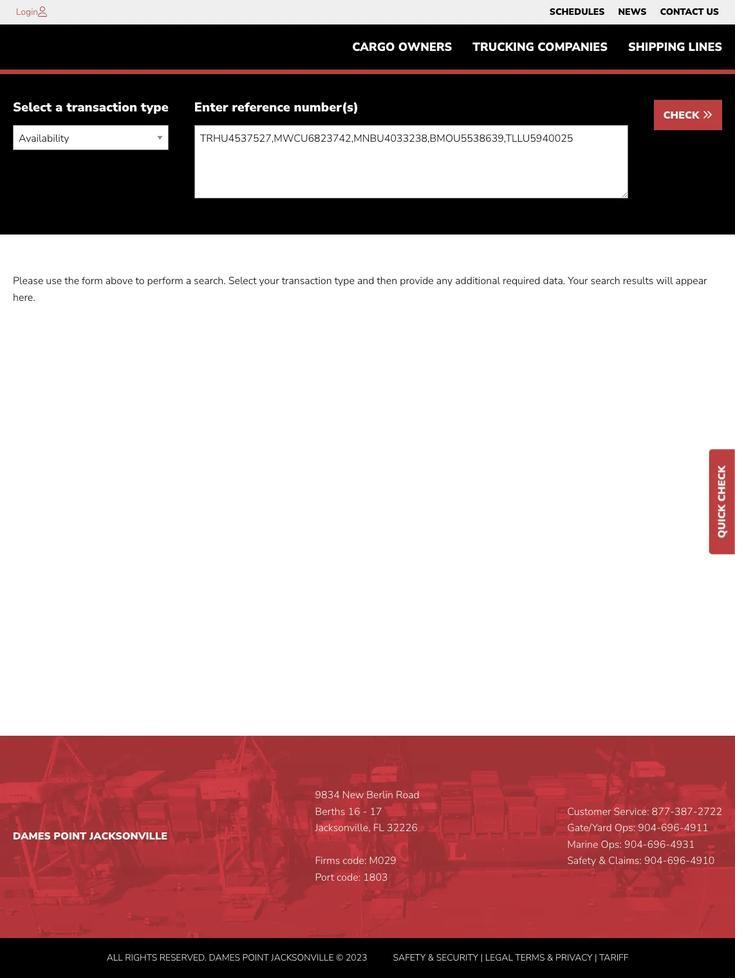 Task type: vqa. For each thing, say whether or not it's contained in the screenshot.
Info at the top right of the page
no



Task type: describe. For each thing, give the bounding box(es) containing it.
berlin
[[367, 788, 394, 802]]

tariff
[[600, 951, 629, 964]]

new
[[343, 788, 364, 802]]

marine
[[568, 838, 599, 852]]

-
[[363, 805, 368, 819]]

gate/yard
[[568, 821, 613, 835]]

dames point jacksonville
[[13, 829, 168, 844]]

cargo owners link
[[342, 34, 463, 60]]

& inside customer service: 877-387-2722 gate/yard ops: 904-696-4911 marine ops: 904-696-4931 safety & claims: 904-696-4910
[[599, 854, 606, 868]]

please
[[13, 274, 43, 288]]

2 vertical spatial 904-
[[645, 854, 668, 868]]

owners
[[399, 39, 453, 55]]

enter reference number(s)
[[194, 99, 359, 116]]

9834 new berlin road berths 16 - 17 jacksonville, fl 32226
[[315, 788, 420, 835]]

4911
[[685, 821, 709, 835]]

number(s)
[[294, 99, 359, 116]]

0 horizontal spatial &
[[428, 951, 434, 964]]

customer
[[568, 805, 612, 819]]

search.
[[194, 274, 226, 288]]

1 horizontal spatial &
[[548, 951, 554, 964]]

1 | from the left
[[481, 951, 483, 964]]

security
[[437, 951, 479, 964]]

trucking
[[473, 39, 535, 55]]

17
[[370, 805, 383, 819]]

service:
[[614, 805, 650, 819]]

angle double right image
[[703, 110, 713, 120]]

results
[[624, 274, 654, 288]]

9834
[[315, 788, 340, 802]]

firms code:  m029 port code:  1803
[[315, 854, 397, 885]]

877-
[[652, 805, 675, 819]]

menu bar containing cargo owners
[[342, 34, 733, 60]]

to
[[136, 274, 145, 288]]

0 vertical spatial 904-
[[639, 821, 662, 835]]

form
[[82, 274, 103, 288]]

the
[[65, 274, 79, 288]]

required
[[503, 274, 541, 288]]

news
[[619, 6, 647, 18]]

trucking companies
[[473, 39, 608, 55]]

jacksonville,
[[315, 821, 371, 835]]

1 vertical spatial safety
[[393, 951, 426, 964]]

perform
[[147, 274, 183, 288]]

4931
[[671, 838, 696, 852]]

berths
[[315, 805, 346, 819]]

legal
[[486, 951, 514, 964]]

fl
[[374, 821, 385, 835]]

cargo owners
[[353, 39, 453, 55]]

enter
[[194, 99, 228, 116]]

check button
[[654, 100, 723, 130]]

companies
[[538, 39, 608, 55]]

shipping lines
[[629, 39, 723, 55]]

transaction inside the please use the form above to perform a search. select your transaction type and then provide any additional required data. your search results will appear here.
[[282, 274, 332, 288]]

2722
[[698, 805, 723, 819]]

customer service: 877-387-2722 gate/yard ops: 904-696-4911 marine ops: 904-696-4931 safety & claims: 904-696-4910
[[568, 805, 723, 868]]

0 horizontal spatial a
[[55, 99, 63, 116]]

type inside the please use the form above to perform a search. select your transaction type and then provide any additional required data. your search results will appear here.
[[335, 274, 355, 288]]

1 vertical spatial 696-
[[648, 838, 671, 852]]

schedules
[[550, 6, 605, 18]]

news link
[[619, 3, 647, 21]]

4910
[[691, 854, 715, 868]]

safety & security | legal terms & privacy | tariff
[[393, 951, 629, 964]]

privacy
[[556, 951, 593, 964]]

2 vertical spatial 696-
[[668, 854, 691, 868]]

©
[[336, 951, 344, 964]]

select inside the please use the form above to perform a search. select your transaction type and then provide any additional required data. your search results will appear here.
[[229, 274, 257, 288]]

quick check
[[716, 466, 730, 538]]

0 vertical spatial 696-
[[662, 821, 685, 835]]

road
[[396, 788, 420, 802]]

1 vertical spatial ops:
[[602, 838, 622, 852]]

please use the form above to perform a search. select your transaction type and then provide any additional required data. your search results will appear here.
[[13, 274, 708, 305]]

rights
[[125, 951, 157, 964]]

0 vertical spatial transaction
[[66, 99, 137, 116]]

use
[[46, 274, 62, 288]]

and
[[358, 274, 375, 288]]

1 horizontal spatial jacksonville
[[271, 951, 334, 964]]

tariff link
[[600, 951, 629, 964]]

contact us link
[[661, 3, 720, 21]]

any
[[437, 274, 453, 288]]

schedules link
[[550, 3, 605, 21]]

trucking companies link
[[463, 34, 619, 60]]

1 vertical spatial dames
[[209, 951, 240, 964]]

data.
[[544, 274, 566, 288]]

1 vertical spatial code:
[[337, 871, 361, 885]]

all
[[107, 951, 123, 964]]



Task type: locate. For each thing, give the bounding box(es) containing it.
| left tariff link at right bottom
[[595, 951, 598, 964]]

2 horizontal spatial &
[[599, 854, 606, 868]]

footer containing 9834 new berlin road
[[0, 736, 736, 978]]

ops: down service: at the right of page
[[615, 821, 636, 835]]

safety inside customer service: 877-387-2722 gate/yard ops: 904-696-4911 marine ops: 904-696-4931 safety & claims: 904-696-4910
[[568, 854, 597, 868]]

your
[[259, 274, 279, 288]]

& left claims:
[[599, 854, 606, 868]]

0 horizontal spatial point
[[54, 829, 87, 844]]

all rights reserved. dames point jacksonville © 2023
[[107, 951, 368, 964]]

select a transaction type
[[13, 99, 169, 116]]

1 vertical spatial 904-
[[625, 838, 648, 852]]

1 vertical spatial jacksonville
[[271, 951, 334, 964]]

check
[[664, 108, 703, 123], [716, 466, 730, 502]]

32226
[[387, 821, 418, 835]]

menu bar containing schedules
[[543, 3, 727, 21]]

code: right port
[[337, 871, 361, 885]]

904-
[[639, 821, 662, 835], [625, 838, 648, 852], [645, 854, 668, 868]]

jacksonville
[[90, 829, 168, 844], [271, 951, 334, 964]]

1 horizontal spatial a
[[186, 274, 191, 288]]

&
[[599, 854, 606, 868], [428, 951, 434, 964], [548, 951, 554, 964]]

1 vertical spatial a
[[186, 274, 191, 288]]

safety
[[568, 854, 597, 868], [393, 951, 426, 964]]

1 horizontal spatial transaction
[[282, 274, 332, 288]]

shipping
[[629, 39, 686, 55]]

your
[[569, 274, 589, 288]]

1 vertical spatial type
[[335, 274, 355, 288]]

here.
[[13, 291, 35, 305]]

quick check link
[[710, 450, 736, 554]]

m029
[[370, 854, 397, 868]]

0 vertical spatial type
[[141, 99, 169, 116]]

check inside button
[[664, 108, 703, 123]]

0 vertical spatial a
[[55, 99, 63, 116]]

safety left security
[[393, 951, 426, 964]]

contact
[[661, 6, 705, 18]]

0 vertical spatial code:
[[343, 854, 367, 868]]

904- right claims:
[[645, 854, 668, 868]]

firms
[[315, 854, 340, 868]]

us
[[707, 6, 720, 18]]

cargo
[[353, 39, 395, 55]]

Enter reference number(s) text field
[[194, 125, 629, 199]]

0 vertical spatial ops:
[[615, 821, 636, 835]]

terms
[[516, 951, 545, 964]]

reserved.
[[160, 951, 207, 964]]

ops:
[[615, 821, 636, 835], [602, 838, 622, 852]]

0 vertical spatial menu bar
[[543, 3, 727, 21]]

2 | from the left
[[595, 951, 598, 964]]

& left security
[[428, 951, 434, 964]]

696-
[[662, 821, 685, 835], [648, 838, 671, 852], [668, 854, 691, 868]]

code:
[[343, 854, 367, 868], [337, 871, 361, 885]]

lines
[[689, 39, 723, 55]]

menu bar
[[543, 3, 727, 21], [342, 34, 733, 60]]

0 horizontal spatial dames
[[13, 829, 51, 844]]

|
[[481, 951, 483, 964], [595, 951, 598, 964]]

0 horizontal spatial transaction
[[66, 99, 137, 116]]

1 horizontal spatial safety
[[568, 854, 597, 868]]

user image
[[38, 6, 47, 17]]

legal terms & privacy link
[[486, 951, 593, 964]]

0 horizontal spatial jacksonville
[[90, 829, 168, 844]]

point
[[54, 829, 87, 844], [243, 951, 269, 964]]

transaction
[[66, 99, 137, 116], [282, 274, 332, 288]]

904- down "877-"
[[639, 821, 662, 835]]

1 vertical spatial check
[[716, 466, 730, 502]]

port
[[315, 871, 334, 885]]

additional
[[456, 274, 501, 288]]

0 vertical spatial select
[[13, 99, 52, 116]]

0 vertical spatial check
[[664, 108, 703, 123]]

1 horizontal spatial check
[[716, 466, 730, 502]]

1 horizontal spatial select
[[229, 274, 257, 288]]

safety & security link
[[393, 951, 479, 964]]

type left and
[[335, 274, 355, 288]]

type left enter
[[141, 99, 169, 116]]

0 horizontal spatial safety
[[393, 951, 426, 964]]

menu bar down schedules 'link'
[[342, 34, 733, 60]]

login
[[16, 6, 38, 18]]

1 horizontal spatial type
[[335, 274, 355, 288]]

| left "legal"
[[481, 951, 483, 964]]

code: up 1803
[[343, 854, 367, 868]]

ops: up claims:
[[602, 838, 622, 852]]

reference
[[232, 99, 291, 116]]

0 horizontal spatial |
[[481, 951, 483, 964]]

appear
[[676, 274, 708, 288]]

0 horizontal spatial check
[[664, 108, 703, 123]]

& right terms at the bottom right
[[548, 951, 554, 964]]

0 horizontal spatial select
[[13, 99, 52, 116]]

1 vertical spatial transaction
[[282, 274, 332, 288]]

0 vertical spatial safety
[[568, 854, 597, 868]]

1 horizontal spatial point
[[243, 951, 269, 964]]

0 vertical spatial jacksonville
[[90, 829, 168, 844]]

dames
[[13, 829, 51, 844], [209, 951, 240, 964]]

footer
[[0, 736, 736, 978]]

1 horizontal spatial |
[[595, 951, 598, 964]]

claims:
[[609, 854, 642, 868]]

will
[[657, 274, 674, 288]]

then
[[377, 274, 398, 288]]

a inside the please use the form above to perform a search. select your transaction type and then provide any additional required data. your search results will appear here.
[[186, 274, 191, 288]]

387-
[[675, 805, 698, 819]]

1803
[[364, 871, 388, 885]]

0 vertical spatial point
[[54, 829, 87, 844]]

1 horizontal spatial dames
[[209, 951, 240, 964]]

above
[[106, 274, 133, 288]]

1 vertical spatial select
[[229, 274, 257, 288]]

menu bar up shipping
[[543, 3, 727, 21]]

provide
[[400, 274, 434, 288]]

safety down 'marine'
[[568, 854, 597, 868]]

0 horizontal spatial type
[[141, 99, 169, 116]]

select
[[13, 99, 52, 116], [229, 274, 257, 288]]

quick
[[716, 505, 730, 538]]

a
[[55, 99, 63, 116], [186, 274, 191, 288]]

shipping lines link
[[619, 34, 733, 60]]

login link
[[16, 6, 38, 18]]

1 vertical spatial point
[[243, 951, 269, 964]]

contact us
[[661, 6, 720, 18]]

0 vertical spatial dames
[[13, 829, 51, 844]]

type
[[141, 99, 169, 116], [335, 274, 355, 288]]

search
[[591, 274, 621, 288]]

16
[[348, 805, 361, 819]]

904- up claims:
[[625, 838, 648, 852]]

1 vertical spatial menu bar
[[342, 34, 733, 60]]

2023
[[346, 951, 368, 964]]



